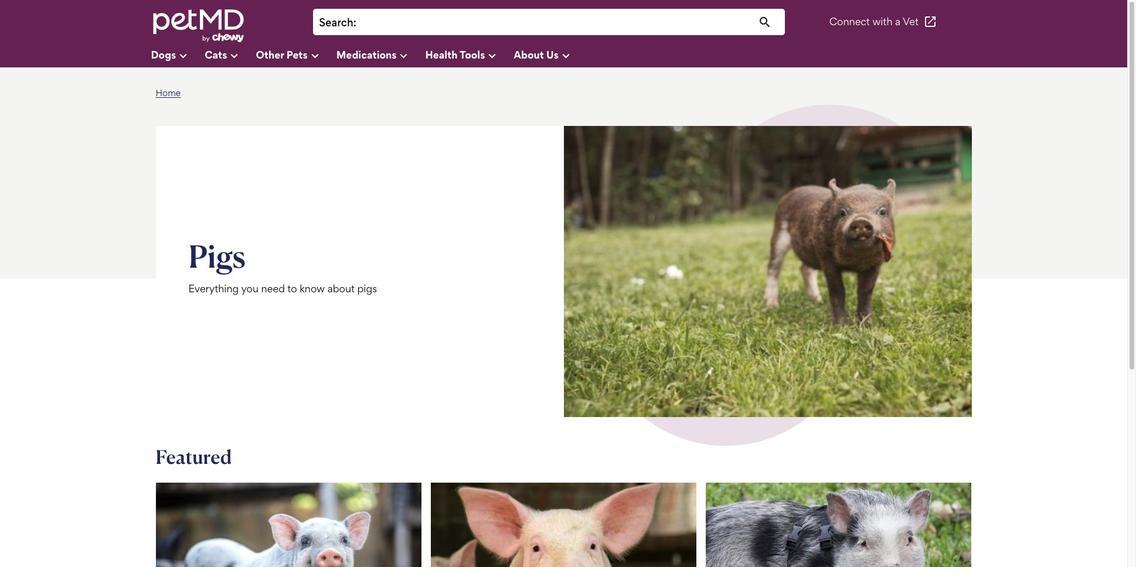 Task type: describe. For each thing, give the bounding box(es) containing it.
to
[[288, 283, 297, 295]]

:
[[354, 16, 357, 29]]

health
[[426, 48, 458, 61]]

you
[[241, 283, 259, 295]]

everything
[[189, 283, 239, 295]]

about
[[514, 48, 544, 61]]

dogs
[[151, 48, 176, 61]]

about us button
[[514, 44, 588, 67]]

tools
[[460, 48, 485, 61]]

other pets button
[[256, 44, 337, 67]]

pigs
[[358, 283, 377, 295]]

cats
[[205, 48, 227, 61]]

other pets
[[256, 48, 308, 61]]

search
[[319, 16, 354, 29]]

about
[[328, 283, 355, 295]]

need
[[261, 283, 285, 295]]

everything you need to know about pigs
[[189, 283, 377, 295]]

medications
[[337, 48, 397, 61]]

about us
[[514, 48, 559, 61]]

home link
[[156, 87, 181, 99]]

pigs
[[189, 237, 246, 276]]

cats button
[[205, 44, 256, 67]]

us
[[547, 48, 559, 61]]

health tools
[[426, 48, 485, 61]]

medications button
[[337, 44, 426, 67]]

search :
[[319, 16, 357, 29]]

dogs button
[[151, 44, 205, 67]]

connect with a vet button
[[830, 8, 938, 36]]



Task type: vqa. For each thing, say whether or not it's contained in the screenshot.
topmost On
no



Task type: locate. For each thing, give the bounding box(es) containing it.
connect
[[830, 16, 870, 28]]

None text field
[[363, 15, 780, 31]]

featured
[[156, 446, 232, 469]]

pets
[[287, 48, 308, 61]]

other
[[256, 48, 284, 61]]

connect with a vet
[[830, 16, 919, 28]]

a
[[896, 16, 901, 28]]

home
[[156, 87, 181, 99]]

with
[[873, 16, 893, 28]]

petmd home image
[[151, 8, 245, 44]]

health tools button
[[426, 44, 514, 67]]

little piglet chewing in backyard image
[[564, 126, 972, 418]]

know
[[300, 283, 325, 295]]

vet
[[903, 16, 919, 28]]



